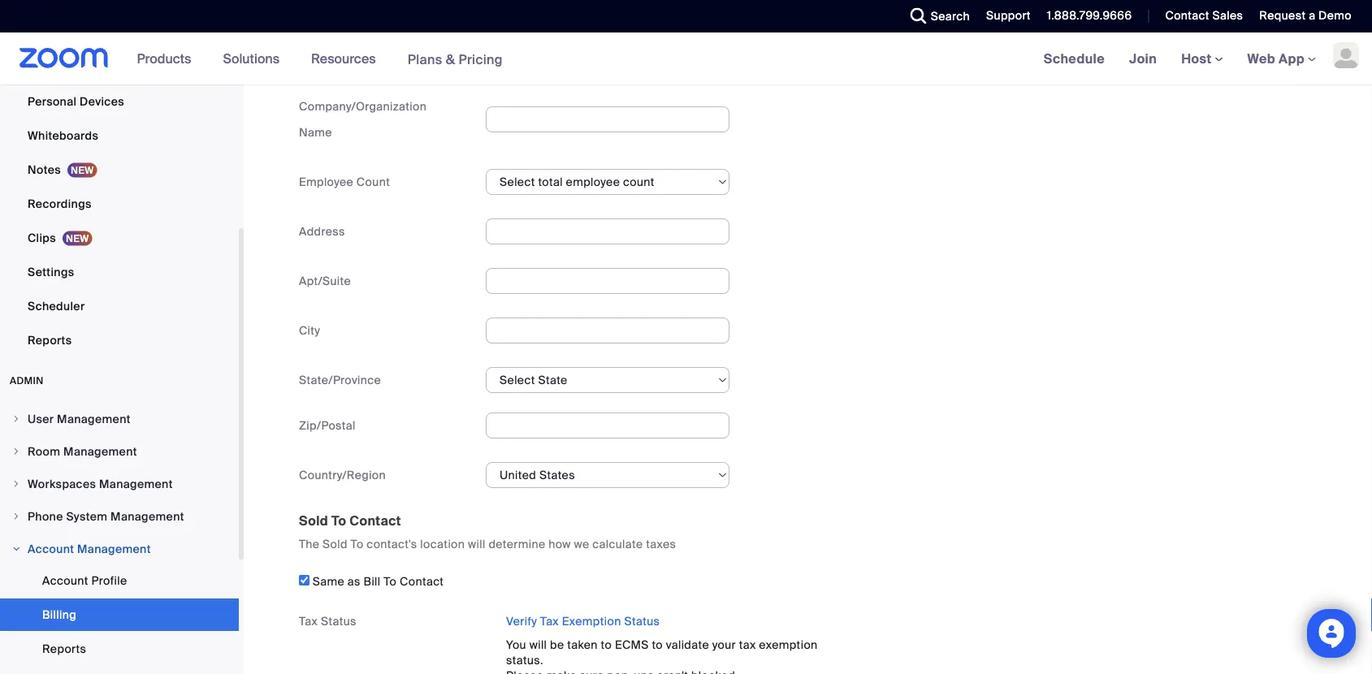 Task type: vqa. For each thing, say whether or not it's contained in the screenshot.
Home
no



Task type: describe. For each thing, give the bounding box(es) containing it.
settings link
[[0, 256, 239, 288]]

account profile link
[[0, 565, 239, 597]]

company/organization name
[[299, 99, 427, 140]]

as
[[348, 575, 361, 590]]

join link
[[1117, 33, 1169, 85]]

employee
[[299, 175, 354, 190]]

room management menu item
[[0, 436, 239, 467]]

1 vertical spatial to
[[351, 537, 364, 552]]

same as bill to contact
[[310, 575, 444, 590]]

scheduler link
[[0, 290, 239, 323]]

request a demo
[[1260, 8, 1352, 23]]

personal devices link
[[0, 85, 239, 118]]

management for account management
[[77, 542, 151, 557]]

2 reports link from the top
[[0, 633, 239, 666]]

contact inside "sold to contact the sold to contact's location will determine how we calculate taxes"
[[350, 513, 401, 530]]

solutions
[[223, 50, 280, 67]]

will inside "sold to contact the sold to contact's location will determine how we calculate taxes"
[[468, 537, 486, 552]]

phone for phone number
[[299, 49, 334, 65]]

app
[[1279, 50, 1305, 67]]

user management
[[28, 412, 131, 427]]

employee count
[[299, 175, 390, 190]]

user management menu item
[[0, 404, 239, 435]]

the
[[299, 537, 320, 552]]

your
[[712, 638, 736, 653]]

phone system management
[[28, 509, 184, 524]]

you will be taken to ecms to validate your tax exemption status.
[[506, 638, 818, 668]]

status.
[[506, 653, 543, 668]]

schedule
[[1044, 50, 1105, 67]]

admin
[[10, 375, 44, 387]]

zoom logo image
[[20, 48, 109, 68]]

room
[[28, 444, 60, 459]]

company/organization
[[299, 99, 427, 114]]

1 to from the left
[[601, 638, 612, 653]]

web app button
[[1248, 50, 1316, 67]]

account profile
[[42, 573, 127, 588]]

request
[[1260, 8, 1306, 23]]

&
[[446, 51, 455, 68]]

account management menu
[[0, 565, 239, 667]]

reports inside personal menu menu
[[28, 333, 72, 348]]

account for account profile
[[42, 573, 88, 588]]

right image for workspaces management
[[11, 479, 21, 489]]

recordings
[[28, 196, 92, 211]]

how
[[549, 537, 571, 552]]

same
[[313, 575, 345, 590]]

support
[[987, 8, 1031, 23]]

2 tax from the left
[[540, 614, 559, 629]]

search
[[931, 9, 970, 24]]

2 vertical spatial contact
[[400, 575, 444, 590]]

ecms
[[615, 638, 649, 653]]

2 vertical spatial to
[[384, 575, 397, 590]]

sales
[[1213, 8, 1244, 23]]

1 vertical spatial sold
[[323, 537, 348, 552]]

workspaces management
[[28, 477, 173, 492]]

right image for user management
[[11, 414, 21, 424]]

be
[[550, 638, 564, 653]]

product information navigation
[[125, 33, 515, 86]]

number
[[337, 49, 382, 65]]

personal
[[28, 94, 77, 109]]

city
[[299, 323, 320, 338]]

personal menu menu
[[0, 0, 239, 358]]

room management
[[28, 444, 137, 459]]

banner containing products
[[0, 33, 1372, 86]]

right image for account management
[[11, 544, 21, 554]]

account management
[[28, 542, 151, 557]]

host button
[[1182, 50, 1223, 67]]

zip/postal
[[299, 418, 356, 433]]

plans
[[408, 51, 442, 68]]

join
[[1130, 50, 1157, 67]]

2 status from the left
[[624, 614, 660, 629]]

pricing
[[459, 51, 503, 68]]

notes
[[28, 162, 61, 177]]

verify
[[506, 614, 537, 629]]

plans & pricing
[[408, 51, 503, 68]]

country/region
[[299, 468, 386, 483]]

billing link
[[0, 599, 239, 631]]

personal devices
[[28, 94, 124, 109]]

bill
[[364, 575, 381, 590]]

sold to contact the sold to contact's location will determine how we calculate taxes
[[299, 513, 676, 552]]

solutions button
[[223, 33, 287, 85]]



Task type: locate. For each thing, give the bounding box(es) containing it.
host
[[1182, 50, 1215, 67]]

1 horizontal spatial status
[[624, 614, 660, 629]]

web
[[1248, 50, 1276, 67]]

right image for phone system management
[[11, 512, 21, 522]]

contact sales link
[[1153, 0, 1248, 33], [1166, 8, 1244, 23]]

schedule link
[[1032, 33, 1117, 85]]

reports down scheduler
[[28, 333, 72, 348]]

system
[[66, 509, 108, 524]]

products button
[[137, 33, 199, 85]]

will inside 'you will be taken to ecms to validate your tax exemption status.'
[[530, 638, 547, 653]]

0 vertical spatial reports
[[28, 333, 72, 348]]

None text field
[[486, 219, 730, 245], [486, 413, 730, 439], [486, 219, 730, 245], [486, 413, 730, 439]]

tax down same
[[299, 614, 318, 629]]

1 vertical spatial contact
[[350, 513, 401, 530]]

right image for room management
[[11, 447, 21, 457]]

2 to from the left
[[652, 638, 663, 653]]

right image
[[11, 479, 21, 489], [11, 544, 21, 554]]

to left contact's
[[351, 537, 364, 552]]

management up profile
[[77, 542, 151, 557]]

whiteboards
[[28, 128, 98, 143]]

0 vertical spatial reports link
[[0, 324, 239, 357]]

management inside "user management" menu item
[[57, 412, 131, 427]]

sold
[[299, 513, 328, 530], [323, 537, 348, 552]]

contact down location
[[400, 575, 444, 590]]

account for account management
[[28, 542, 74, 557]]

phone number
[[299, 49, 382, 65]]

we
[[574, 537, 590, 552]]

management for workspaces management
[[99, 477, 173, 492]]

0 horizontal spatial status
[[321, 614, 357, 629]]

to
[[601, 638, 612, 653], [652, 638, 663, 653]]

clips link
[[0, 222, 239, 254]]

calculate
[[593, 537, 643, 552]]

whiteboards link
[[0, 119, 239, 152]]

contact's
[[367, 537, 417, 552]]

workspaces
[[28, 477, 96, 492]]

web app
[[1248, 50, 1305, 67]]

2 right image from the top
[[11, 544, 21, 554]]

reports
[[28, 333, 72, 348], [42, 642, 86, 657]]

workspaces management menu item
[[0, 469, 239, 500]]

tax
[[299, 614, 318, 629], [540, 614, 559, 629]]

management for room management
[[63, 444, 137, 459]]

reports link
[[0, 324, 239, 357], [0, 633, 239, 666]]

tax up the be
[[540, 614, 559, 629]]

resources button
[[311, 33, 383, 85]]

1.888.799.9666
[[1047, 8, 1132, 23]]

tax status
[[299, 614, 357, 629]]

1 vertical spatial right image
[[11, 447, 21, 457]]

right image inside the account management menu item
[[11, 544, 21, 554]]

right image left room
[[11, 447, 21, 457]]

sold up the the
[[299, 513, 328, 530]]

verify tax exemption status
[[506, 614, 660, 629]]

validate
[[666, 638, 709, 653]]

phone down workspaces
[[28, 509, 63, 524]]

1 right image from the top
[[11, 479, 21, 489]]

0 vertical spatial will
[[468, 537, 486, 552]]

admin menu menu
[[0, 404, 239, 674]]

status down same
[[321, 614, 357, 629]]

management for user management
[[57, 412, 131, 427]]

clips
[[28, 230, 56, 245]]

will left the be
[[530, 638, 547, 653]]

count
[[357, 175, 390, 190]]

0 vertical spatial sold
[[299, 513, 328, 530]]

will
[[468, 537, 486, 552], [530, 638, 547, 653]]

management down workspaces management menu item
[[111, 509, 184, 524]]

management inside workspaces management menu item
[[99, 477, 173, 492]]

account up billing
[[42, 573, 88, 588]]

2 vertical spatial right image
[[11, 512, 21, 522]]

0 vertical spatial contact
[[1166, 8, 1210, 23]]

profile picture image
[[1333, 42, 1359, 68]]

0 vertical spatial phone
[[299, 49, 334, 65]]

1 vertical spatial account
[[42, 573, 88, 588]]

right image inside phone system management 'menu item'
[[11, 512, 21, 522]]

apt/suite
[[299, 274, 351, 289]]

reports down billing
[[42, 642, 86, 657]]

3 right image from the top
[[11, 512, 21, 522]]

account up 'account profile'
[[28, 542, 74, 557]]

0 horizontal spatial to
[[601, 638, 612, 653]]

to right taken
[[601, 638, 612, 653]]

account inside menu item
[[28, 542, 74, 557]]

profile
[[91, 573, 127, 588]]

management inside room management menu item
[[63, 444, 137, 459]]

recordings link
[[0, 188, 239, 220]]

status
[[321, 614, 357, 629], [624, 614, 660, 629]]

0 vertical spatial right image
[[11, 414, 21, 424]]

demo
[[1319, 8, 1352, 23]]

1 horizontal spatial will
[[530, 638, 547, 653]]

account
[[28, 542, 74, 557], [42, 573, 88, 588]]

management up the workspaces management in the bottom left of the page
[[63, 444, 137, 459]]

1 horizontal spatial tax
[[540, 614, 559, 629]]

tax
[[739, 638, 756, 653]]

banner
[[0, 33, 1372, 86]]

exemption
[[759, 638, 818, 653]]

name
[[299, 125, 332, 140]]

right image left the user
[[11, 414, 21, 424]]

1 horizontal spatial to
[[351, 537, 364, 552]]

taken
[[567, 638, 598, 653]]

side navigation navigation
[[0, 0, 244, 674]]

phone left number
[[299, 49, 334, 65]]

request a demo link
[[1248, 0, 1372, 33], [1260, 8, 1352, 23]]

2 horizontal spatial to
[[384, 575, 397, 590]]

management inside phone system management 'menu item'
[[111, 509, 184, 524]]

to
[[332, 513, 346, 530], [351, 537, 364, 552], [384, 575, 397, 590]]

state/province
[[299, 373, 381, 388]]

to right bill
[[384, 575, 397, 590]]

1 horizontal spatial to
[[652, 638, 663, 653]]

phone inside 'menu item'
[[28, 509, 63, 524]]

2 right image from the top
[[11, 447, 21, 457]]

phone
[[299, 49, 334, 65], [28, 509, 63, 524]]

you
[[506, 638, 527, 653]]

0 horizontal spatial to
[[332, 513, 346, 530]]

right image inside "user management" menu item
[[11, 414, 21, 424]]

1 vertical spatial phone
[[28, 509, 63, 524]]

taxes
[[646, 537, 676, 552]]

devices
[[80, 94, 124, 109]]

1 status from the left
[[321, 614, 357, 629]]

reports inside account management menu
[[42, 642, 86, 657]]

account management menu item
[[0, 534, 239, 565]]

right image
[[11, 414, 21, 424], [11, 447, 21, 457], [11, 512, 21, 522]]

right image left account management at the bottom left of page
[[11, 544, 21, 554]]

contact sales
[[1166, 8, 1244, 23]]

management down room management menu item
[[99, 477, 173, 492]]

0 vertical spatial right image
[[11, 479, 21, 489]]

exemption
[[562, 614, 621, 629]]

billing
[[42, 607, 76, 622]]

1 right image from the top
[[11, 414, 21, 424]]

management
[[57, 412, 131, 427], [63, 444, 137, 459], [99, 477, 173, 492], [111, 509, 184, 524], [77, 542, 151, 557]]

management up room management
[[57, 412, 131, 427]]

1 reports link from the top
[[0, 324, 239, 357]]

will right location
[[468, 537, 486, 552]]

right image left workspaces
[[11, 479, 21, 489]]

1 tax from the left
[[299, 614, 318, 629]]

settings
[[28, 264, 74, 280]]

0 horizontal spatial phone
[[28, 509, 63, 524]]

contact left the sales at the top right of the page
[[1166, 8, 1210, 23]]

0 vertical spatial account
[[28, 542, 74, 557]]

account inside menu
[[42, 573, 88, 588]]

phone for phone system management
[[28, 509, 63, 524]]

None text field
[[486, 0, 730, 21], [486, 44, 730, 70], [486, 107, 730, 133], [486, 268, 730, 294], [486, 318, 730, 344], [486, 0, 730, 21], [486, 44, 730, 70], [486, 107, 730, 133], [486, 268, 730, 294], [486, 318, 730, 344]]

0 vertical spatial to
[[332, 513, 346, 530]]

1 vertical spatial reports
[[42, 642, 86, 657]]

0 horizontal spatial will
[[468, 537, 486, 552]]

resources
[[311, 50, 376, 67]]

meetings navigation
[[1032, 33, 1372, 86]]

1.888.799.9666 button
[[1035, 0, 1136, 33], [1047, 8, 1132, 23]]

scheduler
[[28, 299, 85, 314]]

status up ecms
[[624, 614, 660, 629]]

user
[[28, 412, 54, 427]]

right image inside room management menu item
[[11, 447, 21, 457]]

right image left system
[[11, 512, 21, 522]]

address
[[299, 224, 345, 239]]

reports link down scheduler "link"
[[0, 324, 239, 357]]

determine
[[489, 537, 546, 552]]

right image inside workspaces management menu item
[[11, 479, 21, 489]]

to down country/region
[[332, 513, 346, 530]]

1 horizontal spatial phone
[[299, 49, 334, 65]]

contact up contact's
[[350, 513, 401, 530]]

products
[[137, 50, 191, 67]]

management inside the account management menu item
[[77, 542, 151, 557]]

to right ecms
[[652, 638, 663, 653]]

phone system management menu item
[[0, 501, 239, 532]]

search button
[[899, 0, 974, 33]]

0 horizontal spatial tax
[[299, 614, 318, 629]]

support link
[[974, 0, 1035, 33], [987, 8, 1031, 23]]

1 vertical spatial right image
[[11, 544, 21, 554]]

notes link
[[0, 154, 239, 186]]

1 vertical spatial will
[[530, 638, 547, 653]]

location
[[420, 537, 465, 552]]

sold right the the
[[323, 537, 348, 552]]

None checkbox
[[299, 576, 310, 586]]

reports link down billing 'link'
[[0, 633, 239, 666]]

1 vertical spatial reports link
[[0, 633, 239, 666]]

a
[[1309, 8, 1316, 23]]



